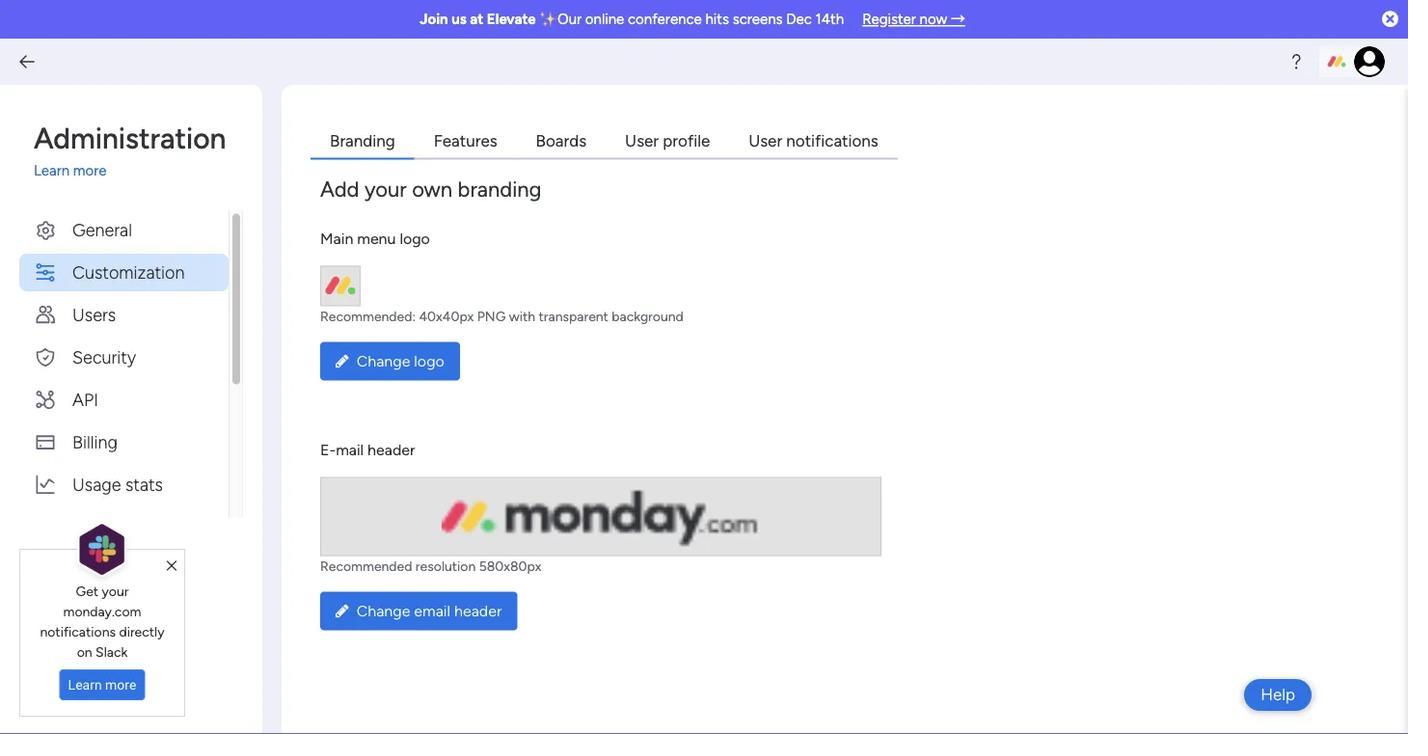 Task type: vqa. For each thing, say whether or not it's contained in the screenshot.
the top finish
no



Task type: locate. For each thing, give the bounding box(es) containing it.
recommended: 40x40px png with transparent background
[[320, 308, 684, 325]]

1 horizontal spatial header
[[455, 602, 502, 620]]

pencil image
[[336, 354, 349, 369], [336, 604, 349, 619]]

1 vertical spatial notifications
[[40, 623, 116, 640]]

our
[[558, 11, 582, 28]]

0 vertical spatial pencil image
[[336, 354, 349, 369]]

billing
[[72, 431, 118, 452]]

user right profile
[[749, 131, 783, 151]]

pencil image inside change email header button
[[336, 604, 349, 619]]

1 vertical spatial pencil image
[[336, 604, 349, 619]]

learn
[[34, 162, 70, 179], [68, 677, 102, 693]]

1 vertical spatial header
[[455, 602, 502, 620]]

change inside button
[[357, 352, 411, 371]]

1 pencil image from the top
[[336, 354, 349, 369]]

more down administration
[[73, 162, 107, 179]]

security button
[[19, 338, 229, 376]]

2 change from the top
[[357, 602, 411, 620]]

user left profile
[[625, 131, 659, 151]]

learn down administration
[[34, 162, 70, 179]]

✨
[[540, 11, 554, 28]]

user notifications link
[[730, 124, 898, 160]]

usage stats
[[72, 474, 163, 495]]

your up the monday.com
[[102, 583, 129, 599]]

change
[[357, 352, 411, 371], [357, 602, 411, 620]]

header inside button
[[455, 602, 502, 620]]

1 user from the left
[[625, 131, 659, 151]]

1 horizontal spatial user
[[749, 131, 783, 151]]

2 pencil image from the top
[[336, 604, 349, 619]]

branding
[[330, 131, 395, 151]]

learn down the on on the bottom of the page
[[68, 677, 102, 693]]

your right add
[[365, 177, 407, 202]]

up
[[109, 516, 131, 537]]

pencil image down 'recommended'
[[336, 604, 349, 619]]

0 vertical spatial header
[[368, 441, 415, 459]]

your
[[365, 177, 407, 202], [102, 583, 129, 599]]

tidy
[[72, 516, 104, 537]]

recommended:
[[320, 308, 416, 325]]

1 vertical spatial your
[[102, 583, 129, 599]]

14th
[[816, 11, 844, 28]]

1 vertical spatial learn
[[68, 677, 102, 693]]

more inside "button"
[[105, 677, 136, 693]]

1 vertical spatial change
[[357, 602, 411, 620]]

resolution
[[416, 558, 476, 575]]

learn more button
[[59, 670, 145, 701]]

general button
[[19, 211, 229, 248]]

with
[[509, 308, 536, 325]]

change inside button
[[357, 602, 411, 620]]

1 vertical spatial logo
[[414, 352, 445, 371]]

usage
[[72, 474, 121, 495]]

0 vertical spatial notifications
[[787, 131, 879, 151]]

e-
[[320, 441, 336, 459]]

more
[[73, 162, 107, 179], [105, 677, 136, 693]]

email
[[414, 602, 451, 620]]

learn inside "button"
[[68, 677, 102, 693]]

0 vertical spatial learn
[[34, 162, 70, 179]]

header
[[368, 441, 415, 459], [455, 602, 502, 620]]

at
[[470, 11, 484, 28]]

0 horizontal spatial your
[[102, 583, 129, 599]]

logo right menu
[[400, 230, 430, 248]]

your for get
[[102, 583, 129, 599]]

0 vertical spatial change
[[357, 352, 411, 371]]

on
[[77, 644, 92, 660]]

0 horizontal spatial user
[[625, 131, 659, 151]]

1 vertical spatial more
[[105, 677, 136, 693]]

1 horizontal spatial notifications
[[787, 131, 879, 151]]

usage stats button
[[19, 466, 229, 503]]

notifications
[[787, 131, 879, 151], [40, 623, 116, 640]]

notifications inside get your monday.com notifications directly on slack
[[40, 623, 116, 640]]

kendall parks image
[[1355, 46, 1386, 77]]

directly
[[119, 623, 165, 640]]

change down 'recommended'
[[357, 602, 411, 620]]

→
[[951, 11, 966, 28]]

learn inside administration learn more
[[34, 162, 70, 179]]

header right email
[[455, 602, 502, 620]]

change logo
[[357, 352, 445, 371]]

pencil image for change logo
[[336, 354, 349, 369]]

1 horizontal spatial your
[[365, 177, 407, 202]]

0 horizontal spatial header
[[368, 441, 415, 459]]

administration learn more
[[34, 121, 226, 179]]

1 change from the top
[[357, 352, 411, 371]]

more inside administration learn more
[[73, 162, 107, 179]]

0 horizontal spatial notifications
[[40, 623, 116, 640]]

0 vertical spatial more
[[73, 162, 107, 179]]

change down 'recommended:'
[[357, 352, 411, 371]]

580x80px
[[479, 558, 542, 575]]

boards link
[[517, 124, 606, 160]]

administration
[[34, 121, 226, 155]]

more down slack
[[105, 677, 136, 693]]

0 vertical spatial logo
[[400, 230, 430, 248]]

user
[[625, 131, 659, 151], [749, 131, 783, 151]]

header right mail
[[368, 441, 415, 459]]

2 user from the left
[[749, 131, 783, 151]]

change email header
[[357, 602, 502, 620]]

us
[[452, 11, 467, 28]]

logo
[[400, 230, 430, 248], [414, 352, 445, 371]]

join
[[420, 11, 448, 28]]

security
[[72, 346, 136, 367]]

user profile link
[[606, 124, 730, 160]]

own
[[412, 177, 453, 202]]

0 vertical spatial your
[[365, 177, 407, 202]]

mail
[[336, 441, 364, 459]]

your inside get your monday.com notifications directly on slack
[[102, 583, 129, 599]]

profile
[[663, 131, 710, 151]]

pencil image down 'recommended:'
[[336, 354, 349, 369]]

logo down 40x40px
[[414, 352, 445, 371]]

pencil image inside change logo button
[[336, 354, 349, 369]]



Task type: describe. For each thing, give the bounding box(es) containing it.
api button
[[19, 381, 229, 418]]

tidy up button
[[19, 508, 229, 546]]

help image
[[1287, 52, 1307, 71]]

get
[[76, 583, 99, 599]]

help button
[[1245, 679, 1312, 711]]

get your monday.com notifications directly on slack
[[40, 583, 165, 660]]

screens
[[733, 11, 783, 28]]

hits
[[706, 11, 729, 28]]

register
[[863, 11, 917, 28]]

logo inside button
[[414, 352, 445, 371]]

e-mail header
[[320, 441, 415, 459]]

user for user profile
[[625, 131, 659, 151]]

change email header button
[[320, 592, 518, 631]]

change for change email header
[[357, 602, 411, 620]]

register now → link
[[863, 11, 966, 28]]

help
[[1261, 685, 1296, 705]]

join us at elevate ✨ our online conference hits screens dec 14th
[[420, 11, 844, 28]]

user profile
[[625, 131, 710, 151]]

online
[[586, 11, 625, 28]]

boards
[[536, 131, 587, 151]]

header for change email header
[[455, 602, 502, 620]]

main menu logo
[[320, 230, 430, 248]]

branding
[[458, 177, 542, 202]]

customization button
[[19, 253, 229, 291]]

features link
[[415, 124, 517, 160]]

dapulse x slim image
[[167, 558, 177, 575]]

users button
[[19, 296, 229, 333]]

conference
[[628, 11, 702, 28]]

change logo button
[[320, 342, 460, 381]]

tidy up
[[72, 516, 131, 537]]

back to workspace image
[[17, 52, 37, 71]]

header for e-mail header
[[368, 441, 415, 459]]

menu
[[357, 230, 396, 248]]

dec
[[787, 11, 812, 28]]

general
[[72, 219, 132, 240]]

branding link
[[311, 124, 415, 160]]

learn more link
[[34, 160, 243, 182]]

recommended
[[320, 558, 412, 575]]

40x40px
[[419, 308, 474, 325]]

slack
[[96, 644, 128, 660]]

background
[[612, 308, 684, 325]]

monday.com
[[63, 603, 141, 619]]

register now →
[[863, 11, 966, 28]]

pencil image for change email header
[[336, 604, 349, 619]]

add your own branding
[[320, 177, 542, 202]]

features
[[434, 131, 498, 151]]

learn more
[[68, 677, 136, 693]]

change for change logo
[[357, 352, 411, 371]]

now
[[920, 11, 948, 28]]

transparent
[[539, 308, 609, 325]]

stats
[[125, 474, 163, 495]]

billing button
[[19, 423, 229, 461]]

customization
[[72, 262, 185, 282]]

your for add
[[365, 177, 407, 202]]

png
[[477, 308, 506, 325]]

api
[[72, 389, 98, 410]]

user notifications
[[749, 131, 879, 151]]

users
[[72, 304, 116, 325]]

elevate
[[487, 11, 536, 28]]

add
[[320, 177, 359, 202]]

main
[[320, 230, 354, 248]]

user for user notifications
[[749, 131, 783, 151]]

recommended resolution 580x80px
[[320, 558, 542, 575]]



